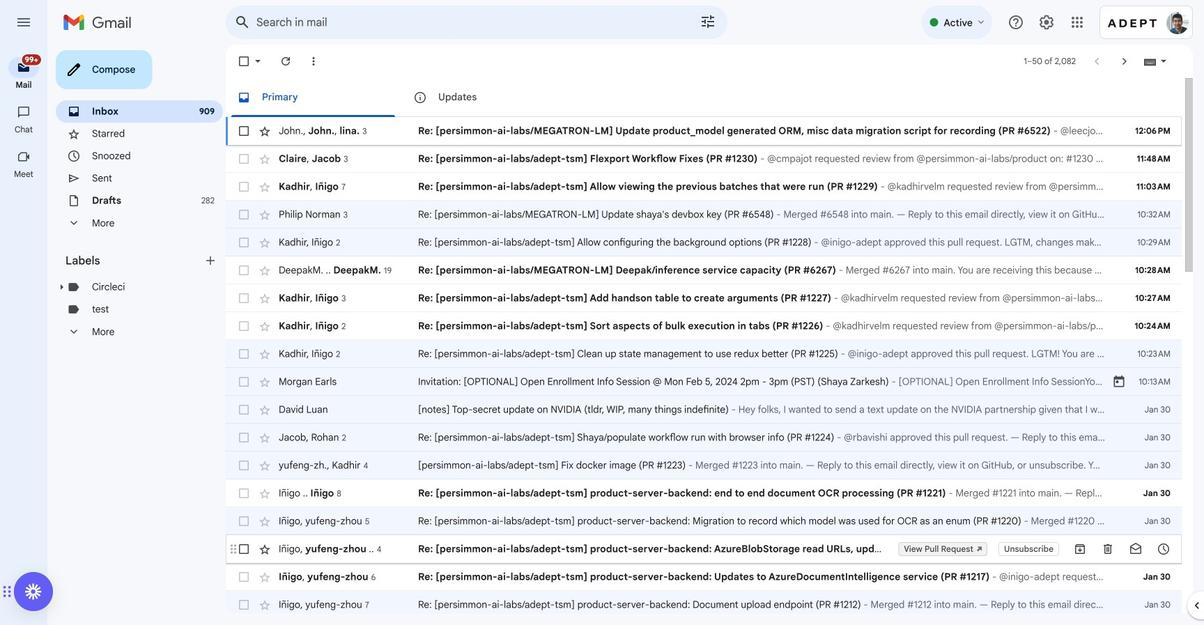 Task type: vqa. For each thing, say whether or not it's contained in the screenshot.
seventh ROW from the top
yes



Task type: describe. For each thing, give the bounding box(es) containing it.
Search in mail search field
[[226, 6, 728, 39]]

8 row from the top
[[226, 312, 1182, 340]]

15 row from the top
[[226, 507, 1182, 535]]

18 row from the top
[[226, 591, 1182, 619]]

select input tool image
[[1160, 56, 1168, 66]]

1 row from the top
[[226, 117, 1182, 145]]

settings image
[[1038, 14, 1055, 31]]

14 row from the top
[[226, 480, 1182, 507]]

updates tab
[[402, 78, 578, 117]]

13 row from the top
[[226, 452, 1182, 480]]

older image
[[1118, 54, 1132, 68]]

gmail image
[[63, 8, 139, 36]]

7 row from the top
[[226, 284, 1182, 312]]

10 row from the top
[[226, 368, 1182, 396]]

3 row from the top
[[226, 173, 1182, 201]]

5 row from the top
[[226, 229, 1182, 256]]

2 move image from the left
[[7, 583, 12, 600]]

4 row from the top
[[226, 201, 1182, 229]]



Task type: locate. For each thing, give the bounding box(es) containing it.
main content
[[226, 78, 1182, 625]]

more email options image
[[307, 54, 321, 68]]

Search in mail text field
[[256, 15, 661, 29]]

support image
[[1008, 14, 1025, 31]]

tab list
[[226, 78, 1182, 117]]

16 row from the top
[[226, 535, 1182, 563]]

move image
[[2, 583, 7, 600], [7, 583, 12, 600]]

9 row from the top
[[226, 340, 1182, 368]]

navigation
[[0, 45, 49, 625]]

row
[[226, 117, 1182, 145], [226, 145, 1182, 173], [226, 173, 1182, 201], [226, 201, 1182, 229], [226, 229, 1182, 256], [226, 256, 1182, 284], [226, 284, 1182, 312], [226, 312, 1182, 340], [226, 340, 1182, 368], [226, 368, 1182, 396], [226, 396, 1182, 424], [226, 424, 1182, 452], [226, 452, 1182, 480], [226, 480, 1182, 507], [226, 507, 1182, 535], [226, 535, 1182, 563], [226, 563, 1182, 591], [226, 591, 1182, 619]]

17 row from the top
[[226, 563, 1182, 591]]

search in mail image
[[230, 10, 255, 35]]

primary tab
[[226, 78, 401, 117]]

11 row from the top
[[226, 396, 1182, 424]]

2 row from the top
[[226, 145, 1182, 173]]

6 row from the top
[[226, 256, 1182, 284]]

record a loom image
[[25, 583, 42, 600]]

1 move image from the left
[[2, 583, 7, 600]]

heading
[[0, 79, 47, 91], [0, 124, 47, 135], [0, 169, 47, 180], [66, 254, 204, 268]]

None checkbox
[[237, 54, 251, 68], [237, 208, 251, 222], [237, 236, 251, 250], [237, 291, 251, 305], [237, 319, 251, 333], [237, 347, 251, 361], [237, 403, 251, 417], [237, 431, 251, 445], [237, 459, 251, 473], [237, 486, 251, 500], [237, 570, 251, 584], [237, 598, 251, 612], [237, 54, 251, 68], [237, 208, 251, 222], [237, 236, 251, 250], [237, 291, 251, 305], [237, 319, 251, 333], [237, 347, 251, 361], [237, 403, 251, 417], [237, 431, 251, 445], [237, 459, 251, 473], [237, 486, 251, 500], [237, 570, 251, 584], [237, 598, 251, 612]]

refresh image
[[279, 54, 293, 68]]

main menu image
[[15, 14, 32, 31]]

advanced search options image
[[694, 8, 722, 36]]

12 row from the top
[[226, 424, 1182, 452]]

None checkbox
[[237, 124, 251, 138], [237, 152, 251, 166], [237, 180, 251, 194], [237, 263, 251, 277], [237, 375, 251, 389], [237, 514, 251, 528], [237, 542, 251, 556], [237, 124, 251, 138], [237, 152, 251, 166], [237, 180, 251, 194], [237, 263, 251, 277], [237, 375, 251, 389], [237, 514, 251, 528], [237, 542, 251, 556]]



